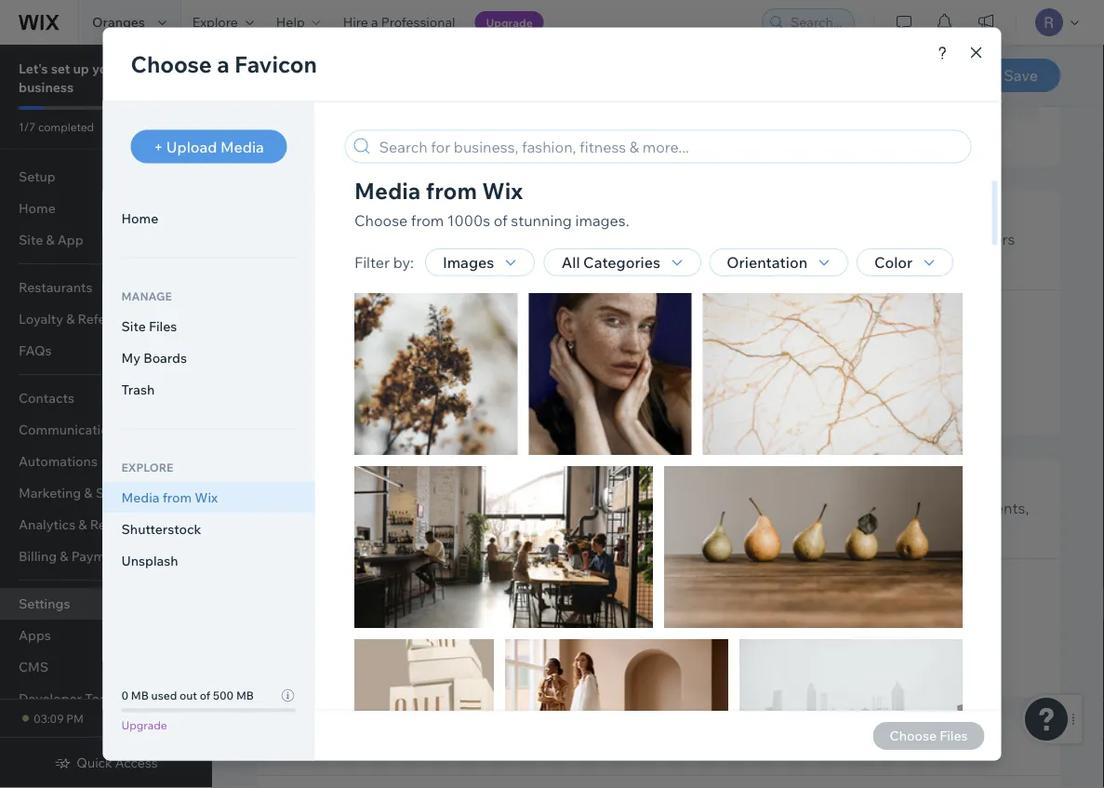 Task type: describe. For each thing, give the bounding box(es) containing it.
your inside "general social image this image will be shared on social networks including facebook and twitter. it's a great way to help visitors recognize your brand."
[[350, 252, 381, 271]]

brand.
[[385, 252, 429, 271]]

be
[[384, 230, 401, 248]]

your left website.
[[765, 499, 796, 517]]

03:09
[[34, 711, 64, 725]]

plan
[[521, 98, 551, 117]]

facebook username facebook needs your personal username to verify any likes you get on your website. to moderate comments, add the facebook comments box in the editor.
[[279, 474, 1030, 540]]

see
[[698, 388, 719, 404]]

general social image this image will be shared on social networks including facebook and twitter. it's a great way to help visitors recognize your brand.
[[279, 205, 1016, 271]]

0 horizontal spatial social
[[354, 205, 405, 228]]

explore
[[193, 14, 238, 30]]

comments,
[[952, 499, 1030, 517]]

upload image button
[[498, 320, 640, 354]]

help
[[276, 14, 305, 30]]

includes
[[586, 98, 644, 117]]

1 vertical spatial username
[[495, 499, 564, 517]]

set
[[51, 60, 70, 77]]

save
[[1004, 66, 1039, 85]]

add
[[279, 521, 306, 540]]

history
[[319, 736, 382, 759]]

settings button
[[248, 61, 317, 89]]

facebook up needs
[[279, 474, 367, 497]]

sidebar element
[[0, 45, 212, 788]]

site
[[865, 85, 887, 101]]

to inside "general social image this image will be shared on social networks including facebook and twitter. it's a great way to help visitors recognize your brand."
[[914, 230, 929, 248]]

learn more button
[[932, 388, 1001, 404]]

a right hire
[[371, 14, 378, 30]]

in for to make these changes live, publish your website in the editor. note: it can take time before you see these changes on social networks. learn more
[[797, 370, 808, 387]]

in for to make these changes live, publish your website in the editor.
[[579, 658, 589, 674]]

automations link
[[0, 446, 205, 477]]

automations
[[19, 453, 98, 470]]

save button
[[982, 59, 1061, 92]]

hire a professional link
[[332, 0, 467, 45]]

settings link
[[0, 588, 205, 620]]

upgrade for upgrade to a premium plan
[[361, 98, 422, 117]]

cms link
[[0, 651, 205, 683]]

can
[[546, 388, 568, 404]]

editor. inside facebook username facebook needs your personal username to verify any likes you get on your website. to moderate comments, add the facebook comments box in the editor.
[[558, 521, 603, 540]]

access
[[115, 755, 158, 771]]

enter your personal facebook username:
[[279, 584, 562, 602]]

1 horizontal spatial social
[[477, 230, 516, 248]]

make for to make these changes live, publish your website in the editor. note: it can take time before you see these changes on social networks. learn more
[[515, 370, 548, 387]]

social inside to make these changes live, publish your website in the editor. note: it can take time before you see these changes on social networks. learn more
[[832, 388, 867, 404]]

it's
[[809, 230, 829, 248]]

recognize
[[279, 252, 347, 271]]

let's
[[19, 60, 48, 77]]

the inside to make these changes live, publish your website in the editor. note: it can take time before you see these changes on social networks. learn more
[[811, 370, 831, 387]]

quick access button
[[54, 755, 158, 772]]

your inside to make these changes live, publish your website in the editor. note: it can take time before you see these changes on social networks. learn more
[[717, 370, 744, 387]]

username:
[[489, 584, 562, 602]]

your site title
[[835, 85, 914, 101]]

needs
[[351, 499, 393, 517]]

get
[[718, 499, 741, 517]]

likes
[[655, 499, 686, 517]]

to inside facebook username facebook needs your personal username to verify any likes you get on your website. to moderate comments, add the facebook comments box in the editor.
[[567, 499, 581, 517]]

on inside to make these changes live, publish your website in the editor. note: it can take time before you see these changes on social networks. learn more
[[814, 388, 829, 404]]

verify
[[585, 499, 624, 517]]

to inside facebook username facebook needs your personal username to verify any likes you get on your website. to moderate comments, add the facebook comments box in the editor.
[[861, 499, 877, 517]]

pm
[[66, 711, 84, 725]]

1 vertical spatial image
[[311, 230, 354, 248]]

visitors
[[966, 230, 1016, 248]]

up
[[73, 60, 89, 77]]

in inside facebook username facebook needs your personal username to verify any likes you get on your website. to moderate comments, add the facebook comments box in the editor.
[[516, 521, 528, 540]]

publish for to make these changes live, publish your website in the editor. note: it can take time before you see these changes on social networks. learn more
[[669, 370, 714, 387]]

1/7 completed
[[19, 120, 94, 134]]

a inside "general social image this image will be shared on social networks including facebook and twitter. it's a great way to help visitors recognize your brand."
[[832, 230, 840, 248]]

these for to make these changes live, publish your website in the editor.
[[333, 658, 367, 674]]

upload image
[[520, 328, 618, 346]]

you inside facebook username facebook needs your personal username to verify any likes you get on your website. to moderate comments, add the facebook comments box in the editor.
[[689, 499, 714, 517]]

2 horizontal spatial these
[[722, 388, 756, 404]]

your inside let's set up your business
[[92, 60, 120, 77]]

completed
[[38, 120, 94, 134]]

your down username:
[[498, 658, 525, 674]]

business
[[19, 79, 74, 95]]

this
[[279, 230, 308, 248]]

to make these changes live, publish your website in the editor. note: it can take time before you see these changes on social networks. learn more
[[498, 370, 1001, 404]]

any
[[627, 499, 652, 517]]

custom
[[361, 125, 413, 144]]

setup
[[19, 168, 56, 185]]

networks
[[520, 230, 583, 248]]

more
[[969, 388, 1001, 404]]

shared
[[405, 230, 452, 248]]

comments
[[407, 521, 484, 540]]

general
[[279, 205, 349, 228]]

great
[[844, 230, 881, 248]]

image
[[574, 328, 618, 346]]

quick access
[[77, 755, 158, 771]]

faqs
[[19, 342, 52, 359]]

1 vertical spatial personal
[[354, 584, 415, 602]]

that includes a custom favicon.
[[361, 98, 655, 144]]

setup link
[[0, 161, 205, 193]]

upgrade for upgrade
[[486, 15, 533, 29]]

editor. for to make these changes live, publish your website in the editor.
[[615, 658, 655, 674]]

twitter.
[[755, 230, 805, 248]]



Task type: vqa. For each thing, say whether or not it's contained in the screenshot.
the 3/5 completed
no



Task type: locate. For each thing, give the bounding box(es) containing it.
upgrade button
[[475, 11, 544, 34]]

make
[[515, 370, 548, 387], [297, 658, 330, 674]]

in inside to make these changes live, publish your website in the editor. note: it can take time before you see these changes on social networks. learn more
[[797, 370, 808, 387]]

1 horizontal spatial website
[[747, 370, 794, 387]]

professional
[[381, 14, 456, 30]]

settings down help
[[257, 67, 308, 83]]

facebook down needs
[[336, 521, 404, 540]]

1 horizontal spatial changes
[[588, 370, 639, 387]]

you left the see
[[673, 388, 695, 404]]

changes for to make these changes live, publish your website in the editor.
[[369, 658, 421, 674]]

1 horizontal spatial on
[[744, 499, 762, 517]]

0 vertical spatial editor.
[[834, 370, 873, 387]]

make up it on the left of the page
[[515, 370, 548, 387]]

0 horizontal spatial to
[[426, 98, 440, 117]]

upgrade up premium
[[486, 15, 533, 29]]

changes right the see
[[759, 388, 811, 404]]

None field
[[440, 615, 710, 641]]

2 horizontal spatial in
[[797, 370, 808, 387]]

0 horizontal spatial changes
[[369, 658, 421, 674]]

2 horizontal spatial changes
[[759, 388, 811, 404]]

personal up comments
[[431, 499, 491, 517]]

title
[[890, 85, 914, 101]]

upgrade to a premium plan
[[361, 98, 551, 117]]

publish down enter your personal facebook username:
[[450, 658, 495, 674]]

on right get
[[744, 499, 762, 517]]

these up can
[[551, 370, 585, 387]]

website inside to make these changes live, publish your website in the editor. note: it can take time before you see these changes on social networks. learn more
[[747, 370, 794, 387]]

1 horizontal spatial these
[[551, 370, 585, 387]]

that
[[554, 98, 582, 117]]

to for to make these changes live, publish your website in the editor. note: it can take time before you see these changes on social networks. learn more
[[498, 370, 512, 387]]

your up the see
[[717, 370, 744, 387]]

2 horizontal spatial on
[[814, 388, 829, 404]]

before
[[630, 388, 670, 404]]

0 vertical spatial changes
[[588, 370, 639, 387]]

to up note:
[[498, 370, 512, 387]]

help button
[[265, 0, 332, 45]]

1 horizontal spatial upgrade
[[486, 15, 533, 29]]

and
[[726, 230, 752, 248]]

0 horizontal spatial upgrade
[[361, 98, 422, 117]]

1 vertical spatial these
[[722, 388, 756, 404]]

you left get
[[689, 499, 714, 517]]

1 horizontal spatial settings
[[257, 67, 308, 83]]

changes for to make these changes live, publish your website in the editor. note: it can take time before you see these changes on social networks. learn more
[[588, 370, 639, 387]]

these for to make these changes live, publish your website in the editor. note: it can take time before you see these changes on social networks. learn more
[[551, 370, 585, 387]]

make inside to make these changes live, publish your website in the editor. note: it can take time before you see these changes on social networks. learn more
[[515, 370, 548, 387]]

personal
[[431, 499, 491, 517], [354, 584, 415, 602]]

facebook inside "general social image this image will be shared on social networks including facebook and twitter. it's a great way to help visitors recognize your brand."
[[654, 230, 722, 248]]

a right it's
[[832, 230, 840, 248]]

2 vertical spatial on
[[744, 499, 762, 517]]

0 horizontal spatial make
[[297, 658, 330, 674]]

0 vertical spatial make
[[515, 370, 548, 387]]

username up box
[[495, 499, 564, 517]]

facebook left "and"
[[654, 230, 722, 248]]

2 vertical spatial in
[[579, 658, 589, 674]]

1 horizontal spatial to
[[567, 499, 581, 517]]

facebook down comments
[[418, 584, 486, 602]]

0 vertical spatial upgrade
[[486, 15, 533, 29]]

take
[[571, 388, 597, 404]]

way
[[884, 230, 911, 248]]

1 horizontal spatial publish
[[669, 370, 714, 387]]

home link
[[0, 193, 205, 224]]

social left networks
[[477, 230, 516, 248]]

make for to make these changes live, publish your website in the editor.
[[297, 658, 330, 674]]

learn
[[932, 388, 966, 404]]

site
[[279, 736, 315, 759]]

to up "favicon." at the top of the page
[[426, 98, 440, 117]]

favicon.
[[416, 125, 470, 144]]

cms
[[19, 659, 49, 675]]

a right includes
[[647, 98, 655, 117]]

2 horizontal spatial editor.
[[834, 370, 873, 387]]

editor.
[[834, 370, 873, 387], [558, 521, 603, 540], [615, 658, 655, 674]]

1 horizontal spatial image
[[410, 205, 465, 228]]

0 vertical spatial in
[[797, 370, 808, 387]]

enter
[[279, 584, 316, 602]]

1 vertical spatial in
[[516, 521, 528, 540]]

image up shared
[[410, 205, 465, 228]]

personal up www.facebook.com/
[[354, 584, 415, 602]]

faqs link
[[0, 335, 205, 367]]

to right website.
[[861, 499, 877, 517]]

www.facebook.com/
[[285, 619, 427, 637]]

upload
[[520, 328, 571, 346]]

upgrade
[[486, 15, 533, 29], [361, 98, 422, 117]]

premium
[[455, 98, 517, 117]]

quick
[[77, 755, 112, 771]]

0 horizontal spatial personal
[[354, 584, 415, 602]]

these down www.facebook.com/
[[333, 658, 367, 674]]

publish
[[669, 370, 714, 387], [450, 658, 495, 674]]

1 horizontal spatial username
[[495, 499, 564, 517]]

on inside "general social image this image will be shared on social networks including facebook and twitter. it's a great way to help visitors recognize your brand."
[[456, 230, 473, 248]]

a up "favicon." at the top of the page
[[443, 98, 451, 117]]

to inside to make these changes live, publish your website in the editor. note: it can take time before you see these changes on social networks. learn more
[[498, 370, 512, 387]]

0 horizontal spatial on
[[456, 230, 473, 248]]

0 vertical spatial to
[[498, 370, 512, 387]]

including
[[587, 230, 651, 248]]

to down enter
[[279, 658, 294, 674]]

to make these changes live, publish your website in the editor.
[[279, 658, 655, 674]]

changes down www.facebook.com/
[[369, 658, 421, 674]]

live, down enter your personal facebook username:
[[424, 658, 447, 674]]

networks.
[[870, 388, 929, 404]]

Search... field
[[785, 9, 849, 35]]

these
[[551, 370, 585, 387], [722, 388, 756, 404], [333, 658, 367, 674]]

2 horizontal spatial to
[[861, 499, 877, 517]]

hire a professional
[[343, 14, 456, 30]]

to for to make these changes live, publish your website in the editor.
[[279, 658, 294, 674]]

your
[[835, 85, 862, 101]]

0 vertical spatial on
[[456, 230, 473, 248]]

hire
[[343, 14, 368, 30]]

0 horizontal spatial image
[[311, 230, 354, 248]]

0 horizontal spatial in
[[516, 521, 528, 540]]

social left networks.
[[832, 388, 867, 404]]

1 vertical spatial publish
[[450, 658, 495, 674]]

home
[[19, 200, 56, 216]]

2 vertical spatial to
[[567, 499, 581, 517]]

1 horizontal spatial make
[[515, 370, 548, 387]]

0 vertical spatial to
[[426, 98, 440, 117]]

0 vertical spatial personal
[[431, 499, 491, 517]]

0 vertical spatial these
[[551, 370, 585, 387]]

1 horizontal spatial to
[[498, 370, 512, 387]]

image down general
[[311, 230, 354, 248]]

2 vertical spatial to
[[279, 658, 294, 674]]

0 vertical spatial settings
[[257, 67, 308, 83]]

1 vertical spatial on
[[814, 388, 829, 404]]

2 horizontal spatial social
[[832, 388, 867, 404]]

your right needs
[[397, 499, 428, 517]]

0 horizontal spatial editor.
[[558, 521, 603, 540]]

1 horizontal spatial editor.
[[615, 658, 655, 674]]

to right way
[[914, 230, 929, 248]]

on right shared
[[456, 230, 473, 248]]

settings up cms at the bottom of page
[[19, 596, 70, 612]]

1 vertical spatial make
[[297, 658, 330, 674]]

1 horizontal spatial live,
[[642, 370, 666, 387]]

1 vertical spatial to
[[914, 230, 929, 248]]

upgrade inside button
[[361, 98, 422, 117]]

the
[[811, 370, 831, 387], [309, 521, 332, 540], [532, 521, 555, 540], [592, 658, 613, 674]]

0 vertical spatial publish
[[669, 370, 714, 387]]

0 vertical spatial social
[[354, 205, 405, 228]]

live, for to make these changes live, publish your website in the editor.
[[424, 658, 447, 674]]

to inside button
[[426, 98, 440, 117]]

a inside that includes a custom favicon.
[[647, 98, 655, 117]]

your right enter
[[320, 584, 351, 602]]

0 vertical spatial website
[[747, 370, 794, 387]]

0 horizontal spatial these
[[333, 658, 367, 674]]

help
[[932, 230, 962, 248]]

changes up time
[[588, 370, 639, 387]]

editor. for to make these changes live, publish your website in the editor. note: it can take time before you see these changes on social networks. learn more
[[834, 370, 873, 387]]

facebook
[[654, 230, 722, 248], [279, 474, 367, 497], [279, 499, 347, 517], [336, 521, 404, 540], [418, 584, 486, 602]]

you
[[673, 388, 695, 404], [689, 499, 714, 517]]

social up will
[[354, 205, 405, 228]]

a
[[371, 14, 378, 30], [443, 98, 451, 117], [647, 98, 655, 117], [832, 230, 840, 248]]

on
[[456, 230, 473, 248], [814, 388, 829, 404], [744, 499, 762, 517]]

settings
[[257, 67, 308, 83], [19, 596, 70, 612]]

settings for settings "button"
[[257, 67, 308, 83]]

your right up
[[92, 60, 120, 77]]

0 horizontal spatial live,
[[424, 658, 447, 674]]

on inside facebook username facebook needs your personal username to verify any likes you get on your website. to moderate comments, add the facebook comments box in the editor.
[[744, 499, 762, 517]]

1/7
[[19, 120, 36, 134]]

upgrade inside button
[[486, 15, 533, 29]]

personal inside facebook username facebook needs your personal username to verify any likes you get on your website. to moderate comments, add the facebook comments box in the editor.
[[431, 499, 491, 517]]

settings for the settings link
[[19, 596, 70, 612]]

1 horizontal spatial in
[[579, 658, 589, 674]]

03:09 pm
[[34, 711, 84, 725]]

1 vertical spatial website
[[528, 658, 576, 674]]

a inside button
[[443, 98, 451, 117]]

these right the see
[[722, 388, 756, 404]]

username up needs
[[371, 474, 459, 497]]

0 horizontal spatial to
[[279, 658, 294, 674]]

upgrade to a premium plan button
[[361, 96, 551, 119]]

let's set up your business
[[19, 60, 120, 95]]

editor. inside to make these changes live, publish your website in the editor. note: it can take time before you see these changes on social networks. learn more
[[834, 370, 873, 387]]

oranges
[[92, 14, 145, 30]]

1 vertical spatial live,
[[424, 658, 447, 674]]

2 horizontal spatial to
[[914, 230, 929, 248]]

1 horizontal spatial personal
[[431, 499, 491, 517]]

1 vertical spatial settings
[[19, 596, 70, 612]]

1 vertical spatial you
[[689, 499, 714, 517]]

upgrade up custom
[[361, 98, 422, 117]]

website for to make these changes live, publish your website in the editor. note: it can take time before you see these changes on social networks. learn more
[[747, 370, 794, 387]]

on left networks.
[[814, 388, 829, 404]]

time
[[600, 388, 627, 404]]

1 vertical spatial social
[[477, 230, 516, 248]]

0 horizontal spatial publish
[[450, 658, 495, 674]]

0 vertical spatial live,
[[642, 370, 666, 387]]

1 vertical spatial editor.
[[558, 521, 603, 540]]

changes
[[588, 370, 639, 387], [759, 388, 811, 404], [369, 658, 421, 674]]

settings inside "button"
[[257, 67, 308, 83]]

0 horizontal spatial website
[[528, 658, 576, 674]]

live, up before on the right of page
[[642, 370, 666, 387]]

2 vertical spatial changes
[[369, 658, 421, 674]]

settings inside sidebar "element"
[[19, 596, 70, 612]]

live, inside to make these changes live, publish your website in the editor. note: it can take time before you see these changes on social networks. learn more
[[642, 370, 666, 387]]

you inside to make these changes live, publish your website in the editor. note: it can take time before you see these changes on social networks. learn more
[[673, 388, 695, 404]]

moderate
[[881, 499, 949, 517]]

box
[[487, 521, 513, 540]]

2 vertical spatial social
[[832, 388, 867, 404]]

will
[[358, 230, 380, 248]]

publish up the see
[[669, 370, 714, 387]]

website.
[[800, 499, 857, 517]]

site history
[[279, 736, 382, 759]]

2 vertical spatial editor.
[[615, 658, 655, 674]]

1 vertical spatial changes
[[759, 388, 811, 404]]

1 vertical spatial upgrade
[[361, 98, 422, 117]]

0 horizontal spatial settings
[[19, 596, 70, 612]]

to left verify on the right bottom of page
[[567, 499, 581, 517]]

0 vertical spatial you
[[673, 388, 695, 404]]

1 vertical spatial to
[[861, 499, 877, 517]]

your down will
[[350, 252, 381, 271]]

0 horizontal spatial username
[[371, 474, 459, 497]]

facebook up add
[[279, 499, 347, 517]]

to
[[426, 98, 440, 117], [914, 230, 929, 248], [567, 499, 581, 517]]

it
[[535, 388, 543, 404]]

publish inside to make these changes live, publish your website in the editor. note: it can take time before you see these changes on social networks. learn more
[[669, 370, 714, 387]]

2 vertical spatial these
[[333, 658, 367, 674]]

0 vertical spatial username
[[371, 474, 459, 497]]

publish for to make these changes live, publish your website in the editor.
[[450, 658, 495, 674]]

note:
[[498, 388, 532, 404]]

0 vertical spatial image
[[410, 205, 465, 228]]

make down www.facebook.com/
[[297, 658, 330, 674]]

live, for to make these changes live, publish your website in the editor. note: it can take time before you see these changes on social networks. learn more
[[642, 370, 666, 387]]

website for to make these changes live, publish your website in the editor.
[[528, 658, 576, 674]]

image
[[410, 205, 465, 228], [311, 230, 354, 248]]



